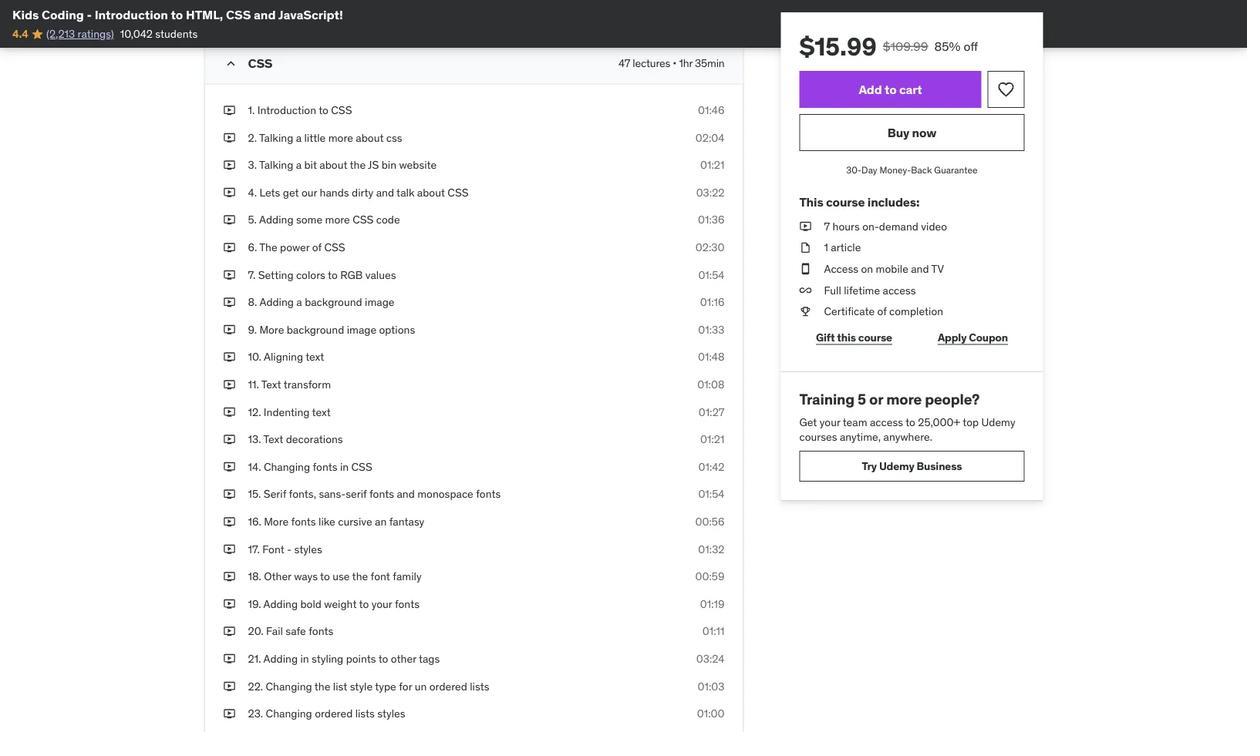 Task type: locate. For each thing, give the bounding box(es) containing it.
01:32
[[698, 543, 725, 557]]

to up 2. talking a little more about css at top left
[[319, 103, 329, 117]]

1 vertical spatial in
[[300, 652, 309, 666]]

little
[[304, 131, 326, 145]]

23. changing ordered lists styles
[[248, 707, 406, 721]]

01:21 for 13. text decorations
[[701, 433, 725, 447]]

47
[[619, 56, 630, 70]]

xsmall image left the certificate
[[800, 304, 812, 319]]

fonts right serif
[[370, 488, 394, 502]]

adding for 19.
[[263, 598, 298, 611]]

to left use
[[320, 570, 330, 584]]

18.
[[248, 570, 261, 584]]

xsmall image left 20.
[[223, 625, 236, 640]]

udemy inside the training 5 or more people? get your team access to 25,000+ top udemy courses anytime, anywhere.
[[982, 415, 1016, 429]]

and left tv
[[911, 262, 929, 276]]

xsmall image left the 21.
[[223, 652, 236, 667]]

xsmall image left the 19.
[[223, 597, 236, 612]]

xsmall image for 16. more fonts like cursive an fantasy
[[223, 515, 236, 530]]

kids coding - introduction to html, css and javascript!
[[12, 7, 343, 22]]

your up courses
[[820, 415, 841, 429]]

day
[[862, 164, 878, 176]]

access inside the training 5 or more people? get your team access to 25,000+ top udemy courses anytime, anywhere.
[[870, 415, 903, 429]]

power
[[280, 241, 310, 254]]

1 horizontal spatial introduction
[[257, 103, 316, 117]]

4. lets get our hands dirty and talk about css
[[248, 186, 469, 200]]

background up 9. more background image options
[[305, 295, 362, 309]]

20. fail safe fonts
[[248, 625, 334, 639]]

text up decorations
[[312, 405, 331, 419]]

0 vertical spatial changing
[[264, 460, 310, 474]]

css right html,
[[226, 7, 251, 22]]

1 vertical spatial access
[[870, 415, 903, 429]]

a left bit
[[296, 158, 302, 172]]

xsmall image left the 23. at the bottom of page
[[223, 707, 236, 722]]

01:21 down 01:27 at the bottom right
[[701, 433, 725, 447]]

back
[[911, 164, 932, 176]]

1 horizontal spatial styles
[[378, 707, 406, 721]]

add
[[859, 81, 882, 97]]

xsmall image left 15.
[[223, 487, 236, 502]]

00:59
[[696, 570, 725, 584]]

the left js
[[350, 158, 366, 172]]

a
[[296, 131, 302, 145], [296, 158, 302, 172], [297, 295, 302, 309]]

0 vertical spatial 01:21
[[701, 158, 725, 172]]

0 vertical spatial more
[[260, 323, 284, 337]]

to left "rgb"
[[328, 268, 338, 282]]

0 horizontal spatial about
[[320, 158, 348, 172]]

1 horizontal spatial your
[[820, 415, 841, 429]]

1 vertical spatial styles
[[378, 707, 406, 721]]

text
[[261, 378, 281, 392], [263, 433, 283, 447]]

0 vertical spatial -
[[87, 7, 92, 22]]

0 vertical spatial your
[[820, 415, 841, 429]]

01:54 for 7. setting colors to rgb values
[[699, 268, 725, 282]]

lectures
[[633, 56, 671, 70]]

adding for 21.
[[263, 652, 298, 666]]

full lifetime access
[[824, 283, 916, 297]]

of down full lifetime access
[[878, 305, 887, 319]]

1 vertical spatial talking
[[259, 158, 293, 172]]

family
[[393, 570, 422, 584]]

(2,213
[[46, 27, 75, 41]]

15. serif fonts, sans-serif fonts and monospace fonts
[[248, 488, 501, 502]]

xsmall image left 14.
[[223, 460, 236, 475]]

video
[[921, 219, 947, 233]]

0 horizontal spatial of
[[312, 241, 322, 254]]

adding right 5.
[[259, 213, 294, 227]]

01:46
[[698, 103, 725, 117]]

0 horizontal spatial styles
[[294, 543, 322, 557]]

0 vertical spatial image
[[365, 295, 395, 309]]

1 horizontal spatial in
[[340, 460, 349, 474]]

javascript!
[[278, 7, 343, 22]]

01:33
[[698, 323, 725, 337]]

1 vertical spatial more
[[264, 515, 289, 529]]

xsmall image for 5. adding some more css code
[[223, 213, 236, 228]]

1 vertical spatial udemy
[[879, 459, 915, 473]]

0 vertical spatial about
[[356, 131, 384, 145]]

16. more fonts like cursive an fantasy
[[248, 515, 425, 529]]

hands
[[320, 186, 349, 200]]

styles up ways
[[294, 543, 322, 557]]

85%
[[935, 38, 961, 54]]

xsmall image left 10.
[[223, 350, 236, 365]]

14.
[[248, 460, 261, 474]]

0 vertical spatial text
[[306, 350, 324, 364]]

1 horizontal spatial -
[[287, 543, 292, 557]]

changing right the 23. at the bottom of page
[[266, 707, 312, 721]]

xsmall image left 16.
[[223, 515, 236, 530]]

1 vertical spatial about
[[320, 158, 348, 172]]

access
[[883, 283, 916, 297], [870, 415, 903, 429]]

0 vertical spatial the
[[350, 158, 366, 172]]

of right power
[[312, 241, 322, 254]]

xsmall image for 12. indenting text
[[223, 405, 236, 420]]

text for 10. aligning text
[[306, 350, 324, 364]]

a for background
[[297, 295, 302, 309]]

a down colors
[[297, 295, 302, 309]]

try udemy business
[[862, 459, 962, 473]]

01:54 for 15. serif fonts, sans-serif fonts and monospace fonts
[[699, 488, 725, 502]]

lists right un
[[470, 680, 490, 694]]

access down mobile at the top of the page
[[883, 283, 916, 297]]

money-
[[880, 164, 911, 176]]

text for 13.
[[263, 433, 283, 447]]

xsmall image for 8. adding a background image
[[223, 295, 236, 310]]

2 vertical spatial changing
[[266, 707, 312, 721]]

ratings)
[[78, 27, 114, 41]]

adding right 8.
[[260, 295, 294, 309]]

ordered down list
[[315, 707, 353, 721]]

2 talking from the top
[[259, 158, 293, 172]]

2 01:21 from the top
[[701, 433, 725, 447]]

2. talking a little more about css
[[248, 131, 402, 145]]

setting
[[258, 268, 294, 282]]

to right weight
[[359, 598, 369, 611]]

tags
[[419, 652, 440, 666]]

and up fantasy
[[397, 488, 415, 502]]

0 vertical spatial talking
[[259, 131, 293, 145]]

0 horizontal spatial your
[[372, 598, 392, 611]]

0 vertical spatial course
[[826, 194, 865, 210]]

in left styling
[[300, 652, 309, 666]]

xsmall image left 11.
[[223, 377, 236, 393]]

xsmall image left 18.
[[223, 570, 236, 585]]

03:22
[[696, 186, 725, 200]]

0 vertical spatial in
[[340, 460, 349, 474]]

decorations
[[286, 433, 343, 447]]

21. adding in styling points to other tags
[[248, 652, 440, 666]]

other
[[391, 652, 416, 666]]

1 vertical spatial 01:54
[[699, 488, 725, 502]]

more right 9.
[[260, 323, 284, 337]]

top
[[963, 415, 979, 429]]

this course includes:
[[800, 194, 920, 210]]

styles
[[294, 543, 322, 557], [378, 707, 406, 721]]

10,042
[[120, 27, 153, 41]]

xsmall image left 9.
[[223, 323, 236, 338]]

styling
[[312, 652, 344, 666]]

xsmall image for 21. adding in styling points to other tags
[[223, 652, 236, 667]]

2 vertical spatial a
[[297, 295, 302, 309]]

2 vertical spatial more
[[887, 390, 922, 409]]

1 vertical spatial text
[[263, 433, 283, 447]]

1 horizontal spatial udemy
[[982, 415, 1016, 429]]

02:30
[[696, 241, 725, 254]]

30-
[[847, 164, 862, 176]]

udemy
[[982, 415, 1016, 429], [879, 459, 915, 473]]

xsmall image
[[223, 103, 236, 118], [223, 158, 236, 173], [800, 219, 812, 234], [223, 240, 236, 255], [800, 240, 812, 256], [800, 262, 812, 277], [223, 268, 236, 283], [800, 283, 812, 298], [223, 295, 236, 310], [223, 350, 236, 365], [223, 377, 236, 393], [223, 405, 236, 420], [223, 460, 236, 475], [223, 487, 236, 502], [223, 542, 236, 557], [223, 597, 236, 612], [223, 625, 236, 640], [223, 652, 236, 667], [223, 707, 236, 722]]

css down the 5. adding some more css code
[[324, 241, 345, 254]]

xsmall image
[[223, 9, 236, 24], [223, 130, 236, 145], [223, 185, 236, 200], [223, 213, 236, 228], [800, 304, 812, 319], [223, 323, 236, 338], [223, 432, 236, 448], [223, 515, 236, 530], [223, 570, 236, 585], [223, 680, 236, 695]]

talk
[[397, 186, 415, 200]]

0 vertical spatial a
[[296, 131, 302, 145]]

1 vertical spatial -
[[287, 543, 292, 557]]

xsmall image left "1"
[[800, 240, 812, 256]]

1 vertical spatial more
[[325, 213, 350, 227]]

introduction right 1. on the left of the page
[[257, 103, 316, 117]]

47 lectures • 1hr 35min
[[619, 56, 725, 70]]

01:00
[[697, 707, 725, 721]]

xsmall image for 9. more background image options
[[223, 323, 236, 338]]

talking for 2.
[[259, 131, 293, 145]]

in up serif
[[340, 460, 349, 474]]

1 horizontal spatial of
[[878, 305, 887, 319]]

xsmall image left 22.
[[223, 680, 236, 695]]

text right 11.
[[261, 378, 281, 392]]

•
[[673, 56, 677, 70]]

7. setting colors to rgb values
[[248, 268, 396, 282]]

xsmall image for 3. talking a bit about the js bin website
[[223, 158, 236, 173]]

01:19
[[700, 598, 725, 611]]

introduction up the 10,042
[[95, 7, 168, 22]]

xsmall image left 12.
[[223, 405, 236, 420]]

un
[[415, 680, 427, 694]]

about right the "talk" at left
[[417, 186, 445, 200]]

1 vertical spatial background
[[287, 323, 344, 337]]

about left css
[[356, 131, 384, 145]]

access down or
[[870, 415, 903, 429]]

a for little
[[296, 131, 302, 145]]

more for training
[[887, 390, 922, 409]]

xsmall image left the 7.
[[223, 268, 236, 283]]

1 horizontal spatial lists
[[470, 680, 490, 694]]

completion
[[890, 305, 944, 319]]

01:54 down 01:42
[[699, 488, 725, 502]]

lists down 22. changing the list style type for un ordered lists
[[355, 707, 375, 721]]

0 vertical spatial text
[[261, 378, 281, 392]]

course down certificate of completion
[[859, 331, 893, 345]]

2 01:54 from the top
[[699, 488, 725, 502]]

1 vertical spatial text
[[312, 405, 331, 419]]

0 vertical spatial introduction
[[95, 7, 168, 22]]

get
[[800, 415, 817, 429]]

1 01:21 from the top
[[701, 158, 725, 172]]

xsmall image for 10. aligning text
[[223, 350, 236, 365]]

sans-
[[319, 488, 346, 502]]

about right bit
[[320, 158, 348, 172]]

fonts right monospace in the bottom left of the page
[[476, 488, 501, 502]]

the right use
[[352, 570, 368, 584]]

an
[[375, 515, 387, 529]]

xsmall image left 5.
[[223, 213, 236, 228]]

more
[[328, 131, 353, 145], [325, 213, 350, 227], [887, 390, 922, 409]]

1 vertical spatial 01:21
[[701, 433, 725, 447]]

xsmall image left 7
[[800, 219, 812, 234]]

includes:
[[868, 194, 920, 210]]

text for 11.
[[261, 378, 281, 392]]

0 vertical spatial styles
[[294, 543, 322, 557]]

1 vertical spatial lists
[[355, 707, 375, 721]]

fonts down family
[[395, 598, 420, 611]]

of
[[312, 241, 322, 254], [878, 305, 887, 319]]

xsmall image for 15. serif fonts, sans-serif fonts and monospace fonts
[[223, 487, 236, 502]]

changing for fonts
[[264, 460, 310, 474]]

1 vertical spatial the
[[352, 570, 368, 584]]

text for 12. indenting text
[[312, 405, 331, 419]]

adding right the 19.
[[263, 598, 298, 611]]

image down values on the top left of the page
[[365, 295, 395, 309]]

5.
[[248, 213, 257, 227]]

more right or
[[887, 390, 922, 409]]

css right the "talk" at left
[[448, 186, 469, 200]]

your down font
[[372, 598, 392, 611]]

01:54 up 01:16
[[699, 268, 725, 282]]

0 horizontal spatial ordered
[[315, 707, 353, 721]]

changing
[[264, 460, 310, 474], [266, 680, 312, 694], [266, 707, 312, 721]]

changing right 22.
[[266, 680, 312, 694]]

to up anywhere.
[[906, 415, 916, 429]]

more right 16.
[[264, 515, 289, 529]]

colors
[[296, 268, 326, 282]]

background down 8. adding a background image
[[287, 323, 344, 337]]

1 vertical spatial introduction
[[257, 103, 316, 117]]

1 horizontal spatial about
[[356, 131, 384, 145]]

styles down type
[[378, 707, 406, 721]]

try udemy business link
[[800, 451, 1025, 482]]

0 horizontal spatial -
[[87, 7, 92, 22]]

xsmall image left 4. at the left top of page
[[223, 185, 236, 200]]

the for use
[[352, 570, 368, 584]]

the left list
[[315, 680, 331, 694]]

talking right 2. in the left of the page
[[259, 131, 293, 145]]

talking right the '3.'
[[259, 158, 293, 172]]

01:27
[[699, 405, 725, 419]]

lists
[[470, 680, 490, 694], [355, 707, 375, 721]]

changing for ordered
[[266, 707, 312, 721]]

style
[[350, 680, 373, 694]]

01:21 up 03:22
[[701, 158, 725, 172]]

to up students
[[171, 7, 183, 22]]

12. indenting text
[[248, 405, 331, 419]]

udemy right try
[[879, 459, 915, 473]]

1 vertical spatial changing
[[266, 680, 312, 694]]

1 vertical spatial a
[[296, 158, 302, 172]]

xsmall image for 11. text transform
[[223, 377, 236, 393]]

mobile
[[876, 262, 909, 276]]

0 vertical spatial udemy
[[982, 415, 1016, 429]]

0 vertical spatial ordered
[[430, 680, 467, 694]]

xsmall image for html quiz
[[223, 9, 236, 24]]

udemy right top
[[982, 415, 1016, 429]]

22. changing the list style type for un ordered lists
[[248, 680, 490, 694]]

xsmall image for 2. talking a little more about css
[[223, 130, 236, 145]]

a left little
[[296, 131, 302, 145]]

more inside the training 5 or more people? get your team access to 25,000+ top udemy courses anytime, anywhere.
[[887, 390, 922, 409]]

adding for 5.
[[259, 213, 294, 227]]

image left options
[[347, 323, 377, 337]]

xsmall image left 17.
[[223, 542, 236, 557]]

xsmall image left the access
[[800, 262, 812, 277]]

8. adding a background image
[[248, 295, 395, 309]]

ordered right un
[[430, 680, 467, 694]]

xsmall image left the 6.
[[223, 240, 236, 255]]

our
[[302, 186, 317, 200]]

0 horizontal spatial lists
[[355, 707, 375, 721]]

- up ratings)
[[87, 7, 92, 22]]

adding right the 21.
[[263, 652, 298, 666]]

text up transform
[[306, 350, 324, 364]]

to inside add to cart button
[[885, 81, 897, 97]]

30-day money-back guarantee
[[847, 164, 978, 176]]

course
[[826, 194, 865, 210], [859, 331, 893, 345]]

more right little
[[328, 131, 353, 145]]

xsmall image left 13.
[[223, 432, 236, 448]]

xsmall image left the '3.'
[[223, 158, 236, 173]]

0 vertical spatial 01:54
[[699, 268, 725, 282]]

fail
[[266, 625, 283, 639]]

website
[[399, 158, 437, 172]]

ordered
[[430, 680, 467, 694], [315, 707, 353, 721]]

xsmall image left "full"
[[800, 283, 812, 298]]

2 horizontal spatial about
[[417, 186, 445, 200]]

points
[[346, 652, 376, 666]]

1 01:54 from the top
[[699, 268, 725, 282]]

cart
[[900, 81, 922, 97]]

more down hands at the top left
[[325, 213, 350, 227]]

business
[[917, 459, 962, 473]]

more for 9.
[[260, 323, 284, 337]]

1 talking from the top
[[259, 131, 293, 145]]

xsmall image left 8.
[[223, 295, 236, 310]]



Task type: describe. For each thing, give the bounding box(es) containing it.
xsmall image for 14. changing fonts in css
[[223, 460, 236, 475]]

on
[[861, 262, 874, 276]]

01:03
[[698, 680, 725, 694]]

19.
[[248, 598, 261, 611]]

certificate
[[824, 305, 875, 319]]

and left the "talk" at left
[[376, 186, 394, 200]]

13.
[[248, 433, 261, 447]]

anywhere.
[[884, 430, 933, 444]]

cursive
[[338, 515, 372, 529]]

now
[[912, 125, 937, 140]]

0 vertical spatial more
[[328, 131, 353, 145]]

changing for the
[[266, 680, 312, 694]]

a for bit
[[296, 158, 302, 172]]

students
[[155, 27, 198, 41]]

js
[[368, 158, 379, 172]]

values
[[366, 268, 396, 282]]

html,
[[186, 7, 223, 22]]

options
[[379, 323, 415, 337]]

rgb
[[340, 268, 363, 282]]

more for 16.
[[264, 515, 289, 529]]

1 vertical spatial your
[[372, 598, 392, 611]]

bit
[[304, 158, 317, 172]]

1hr
[[679, 56, 693, 70]]

2 vertical spatial the
[[315, 680, 331, 694]]

xsmall image for 23. changing ordered lists styles
[[223, 707, 236, 722]]

small image
[[223, 56, 239, 71]]

6. the power of css
[[248, 241, 345, 254]]

fonts up sans- in the left of the page
[[313, 460, 338, 474]]

training
[[800, 390, 855, 409]]

adding for 8.
[[260, 295, 294, 309]]

talking for 3.
[[259, 158, 293, 172]]

03:24
[[696, 652, 725, 666]]

5. adding some more css code
[[248, 213, 400, 227]]

1 vertical spatial of
[[878, 305, 887, 319]]

hours
[[833, 219, 860, 233]]

fonts right safe at bottom
[[309, 625, 334, 639]]

some
[[296, 213, 323, 227]]

access on mobile and tv
[[824, 262, 944, 276]]

font
[[371, 570, 390, 584]]

fantasy
[[389, 515, 425, 529]]

css up 2. talking a little more about css at top left
[[331, 103, 352, 117]]

demand
[[879, 219, 919, 233]]

7.
[[248, 268, 256, 282]]

off
[[964, 38, 978, 54]]

people?
[[925, 390, 980, 409]]

xsmall image for 19. adding bold weight to your fonts
[[223, 597, 236, 612]]

add to cart
[[859, 81, 922, 97]]

- for coding
[[87, 7, 92, 22]]

$15.99 $109.99 85% off
[[800, 31, 978, 62]]

css up serif
[[351, 460, 372, 474]]

4.
[[248, 186, 257, 200]]

12.
[[248, 405, 261, 419]]

0 vertical spatial background
[[305, 295, 362, 309]]

0 horizontal spatial in
[[300, 652, 309, 666]]

0 horizontal spatial udemy
[[879, 459, 915, 473]]

17.
[[248, 543, 260, 557]]

to left other
[[379, 652, 388, 666]]

xsmall image for 7. setting colors to rgb values
[[223, 268, 236, 283]]

xsmall image for 6. the power of css
[[223, 240, 236, 255]]

gift this course
[[816, 331, 893, 345]]

more for 5.
[[325, 213, 350, 227]]

5
[[858, 390, 866, 409]]

buy
[[888, 125, 910, 140]]

bin
[[382, 158, 397, 172]]

serif
[[346, 488, 367, 502]]

the for about
[[350, 158, 366, 172]]

xsmall image for 22. changing the list style type for un ordered lists
[[223, 680, 236, 695]]

xsmall image for 13. text decorations
[[223, 432, 236, 448]]

0 vertical spatial of
[[312, 241, 322, 254]]

xsmall image for 17. font - styles
[[223, 542, 236, 557]]

lifetime
[[844, 283, 880, 297]]

xsmall image for 18. other ways to use the font family
[[223, 570, 236, 585]]

and left quiz
[[254, 7, 276, 22]]

19. adding bold weight to your fonts
[[248, 598, 420, 611]]

type
[[375, 680, 396, 694]]

article
[[831, 241, 861, 255]]

1 vertical spatial ordered
[[315, 707, 353, 721]]

for
[[399, 680, 412, 694]]

1. introduction to css
[[248, 103, 352, 117]]

1
[[824, 241, 829, 255]]

(2,213 ratings)
[[46, 27, 114, 41]]

9. more background image options
[[248, 323, 415, 337]]

buy now
[[888, 125, 937, 140]]

xsmall image for 1. introduction to css
[[223, 103, 236, 118]]

anytime,
[[840, 430, 881, 444]]

4.4
[[12, 27, 28, 41]]

2 vertical spatial about
[[417, 186, 445, 200]]

fonts,
[[289, 488, 316, 502]]

gift
[[816, 331, 835, 345]]

22.
[[248, 680, 263, 694]]

font
[[262, 543, 284, 557]]

this
[[800, 194, 824, 210]]

safe
[[286, 625, 306, 639]]

xsmall image for 4. lets get our hands dirty and talk about css
[[223, 185, 236, 200]]

indenting
[[264, 405, 310, 419]]

01:08
[[698, 378, 725, 392]]

buy now button
[[800, 114, 1025, 151]]

kids
[[12, 7, 39, 22]]

10,042 students
[[120, 27, 198, 41]]

0 vertical spatial access
[[883, 283, 916, 297]]

01:11
[[703, 625, 725, 639]]

- for font
[[287, 543, 292, 557]]

18. other ways to use the font family
[[248, 570, 422, 584]]

21.
[[248, 652, 261, 666]]

1 horizontal spatial ordered
[[430, 680, 467, 694]]

35min
[[695, 56, 725, 70]]

1 vertical spatial course
[[859, 331, 893, 345]]

fonts left like
[[291, 515, 316, 529]]

transform
[[284, 378, 331, 392]]

use
[[333, 570, 350, 584]]

add to cart button
[[800, 71, 982, 108]]

courses
[[800, 430, 838, 444]]

3.
[[248, 158, 257, 172]]

your inside the training 5 or more people? get your team access to 25,000+ top udemy courses anytime, anywhere.
[[820, 415, 841, 429]]

wishlist image
[[997, 80, 1016, 99]]

16.
[[248, 515, 261, 529]]

xsmall image for 20. fail safe fonts
[[223, 625, 236, 640]]

14. changing fonts in css
[[248, 460, 372, 474]]

0 horizontal spatial introduction
[[95, 7, 168, 22]]

to inside the training 5 or more people? get your team access to 25,000+ top udemy courses anytime, anywhere.
[[906, 415, 916, 429]]

1 vertical spatial image
[[347, 323, 377, 337]]

$15.99
[[800, 31, 877, 62]]

15.
[[248, 488, 261, 502]]

this
[[837, 331, 856, 345]]

css right "small" icon
[[248, 55, 273, 71]]

apply coupon button
[[922, 322, 1025, 353]]

01:21 for 3. talking a bit about the js bin website
[[701, 158, 725, 172]]

lets
[[260, 186, 280, 200]]

0 vertical spatial lists
[[470, 680, 490, 694]]

like
[[319, 515, 335, 529]]

8.
[[248, 295, 257, 309]]

css left code
[[353, 213, 374, 227]]



Task type: vqa. For each thing, say whether or not it's contained in the screenshot.


